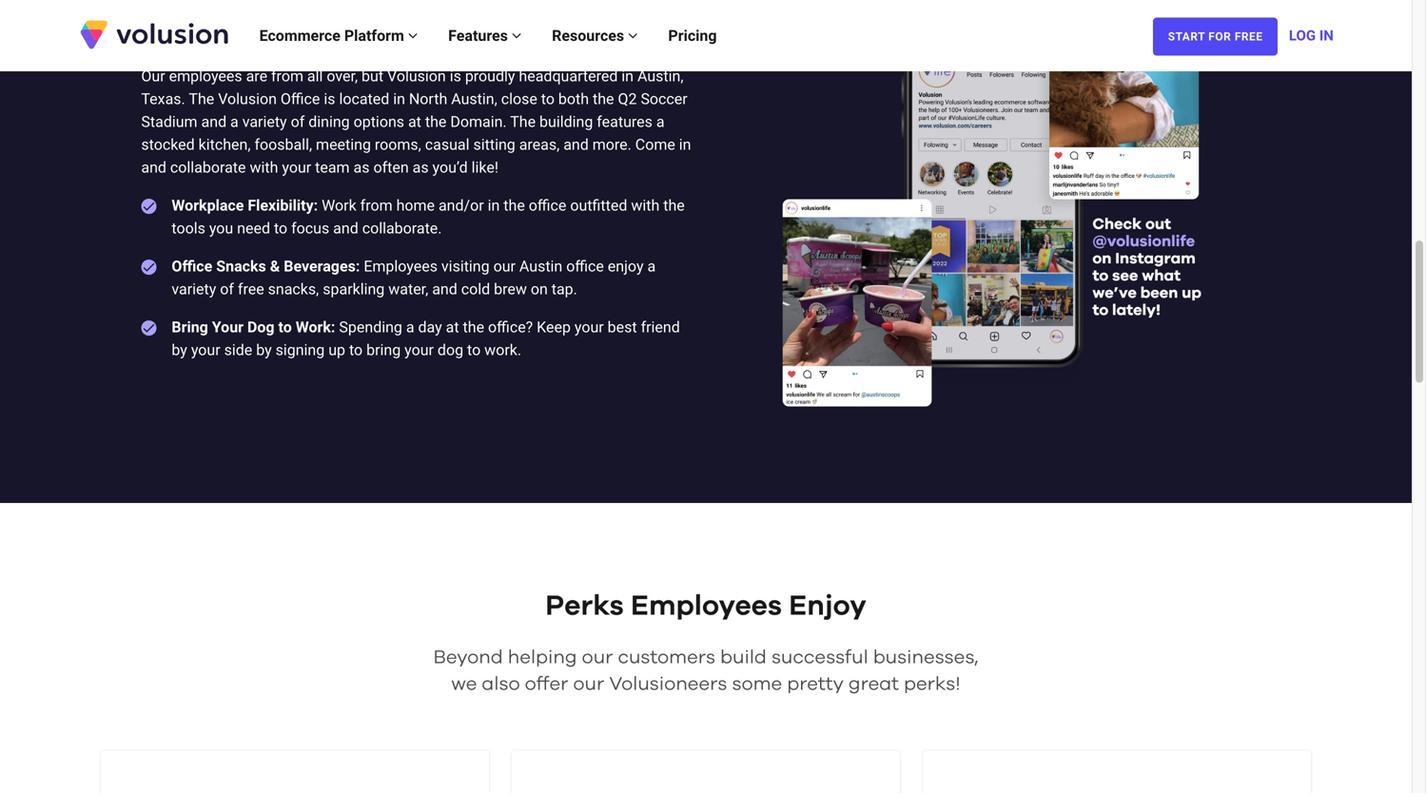 Task type: locate. For each thing, give the bounding box(es) containing it.
and down work
[[333, 219, 358, 237]]

headquartered in austin, tx
[[141, 13, 537, 41]]

resources link
[[537, 7, 653, 64]]

as
[[353, 158, 370, 177], [413, 158, 429, 177]]

0 vertical spatial done
[[141, 199, 156, 214]]

sitting
[[473, 136, 515, 154]]

1 vertical spatial office
[[566, 257, 604, 275]]

done left bring
[[141, 321, 156, 336]]

north
[[409, 90, 447, 108]]

0 horizontal spatial the
[[189, 90, 214, 108]]

2 vertical spatial done
[[141, 321, 156, 336]]

the down close at the top of the page
[[510, 113, 536, 131]]

build
[[720, 648, 767, 667]]

texas.
[[141, 90, 185, 108]]

in
[[364, 13, 389, 41], [622, 67, 634, 85], [393, 90, 405, 108], [679, 136, 691, 154], [488, 196, 500, 215]]

1 vertical spatial office
[[172, 257, 212, 275]]

with
[[250, 158, 278, 177], [631, 196, 660, 215]]

at down north
[[408, 113, 421, 131]]

to
[[541, 90, 555, 108], [274, 219, 287, 237], [278, 318, 292, 336], [349, 341, 363, 359], [467, 341, 481, 359]]

tools
[[172, 219, 205, 237]]

headquartered
[[141, 13, 357, 41]]

variety inside employees visiting our austin office enjoy a variety of free snacks, sparkling water, and cold brew on tap.
[[172, 280, 216, 298]]

1 horizontal spatial with
[[631, 196, 660, 215]]

1 horizontal spatial the
[[510, 113, 536, 131]]

1 angle down image from the left
[[408, 28, 418, 43]]

a inside employees visiting our austin office enjoy a variety of free snacks, sparkling water, and cold brew on tap.
[[647, 257, 656, 275]]

from inside work from home and/or in the office outfitted with the tools you need to focus and collaborate.
[[360, 196, 393, 215]]

at right day
[[446, 318, 459, 336]]

our up brew
[[493, 257, 516, 275]]

0 horizontal spatial angle down image
[[408, 28, 418, 43]]

2 by from the left
[[256, 341, 272, 359]]

volusion logo image
[[78, 18, 230, 51]]

of inside our employees are from all over, but volusion is proudly headquartered in austin, texas. the volusion office is located in north austin, close to both the q2 soccer stadium and a variety of dining options at the domain. the building features a stocked kitchen, foosball, meeting rooms, casual sitting areas, and more. come in and collaborate with your team as often as you'd like!
[[291, 113, 305, 131]]

2 angle down image from the left
[[512, 28, 522, 43]]

volusion down the are
[[218, 90, 277, 108]]

done left workplace
[[141, 199, 156, 214]]

angle down image inside 'ecommerce platform' link
[[408, 28, 418, 43]]

come
[[635, 136, 675, 154]]

brew
[[494, 280, 527, 298]]

of inside employees visiting our austin office enjoy a variety of free snacks, sparkling water, and cold brew on tap.
[[220, 280, 234, 298]]

at inside spending a day at the office? keep your best friend by your side by signing up to bring your dog to work.
[[446, 318, 459, 336]]

office
[[281, 90, 320, 108], [172, 257, 212, 275]]

1 vertical spatial done
[[141, 260, 156, 275]]

1 vertical spatial austin,
[[637, 67, 684, 85]]

employees up the build
[[631, 592, 782, 621]]

some
[[732, 675, 782, 694]]

austin,
[[396, 13, 493, 41], [637, 67, 684, 85], [451, 90, 497, 108]]

0 vertical spatial volusion
[[387, 67, 446, 85]]

more.
[[592, 136, 632, 154]]

close
[[501, 90, 537, 108]]

is
[[450, 67, 461, 85], [324, 90, 335, 108]]

the right and/or
[[504, 196, 525, 215]]

0 vertical spatial with
[[250, 158, 278, 177]]

for
[[1209, 30, 1231, 43]]

and down building
[[563, 136, 589, 154]]

from up collaborate.
[[360, 196, 393, 215]]

from inside our employees are from all over, but volusion is proudly headquartered in austin, texas. the volusion office is located in north austin, close to both the q2 soccer stadium and a variety of dining options at the domain. the building features a stocked kitchen, foosball, meeting rooms, casual sitting areas, and more. come in and collaborate with your team as often as you'd like!
[[271, 67, 303, 85]]

0 vertical spatial employees
[[364, 257, 438, 275]]

a
[[230, 113, 239, 131], [656, 113, 665, 131], [647, 257, 656, 275], [406, 318, 414, 336]]

1 done from the top
[[141, 199, 156, 214]]

the down come
[[663, 196, 685, 215]]

features link
[[433, 7, 537, 64]]

all
[[307, 67, 323, 85]]

angle down image
[[408, 28, 418, 43], [512, 28, 522, 43]]

1 vertical spatial at
[[446, 318, 459, 336]]

1 vertical spatial of
[[220, 280, 234, 298]]

a left day
[[406, 318, 414, 336]]

with right outfitted
[[631, 196, 660, 215]]

bring your dog to work:
[[172, 318, 339, 336]]

as left you'd
[[413, 158, 429, 177]]

office inside work from home and/or in the office outfitted with the tools you need to focus and collaborate.
[[529, 196, 566, 215]]

day
[[418, 318, 442, 336]]

from left 'all'
[[271, 67, 303, 85]]

cold
[[461, 280, 490, 298]]

great perks!
[[849, 675, 960, 694]]

1 horizontal spatial by
[[256, 341, 272, 359]]

located
[[339, 90, 389, 108]]

to inside work from home and/or in the office outfitted with the tools you need to focus and collaborate.
[[274, 219, 287, 237]]

office left outfitted
[[529, 196, 566, 215]]

log in
[[1289, 27, 1334, 44]]

bring
[[366, 341, 401, 359]]

at
[[408, 113, 421, 131], [446, 318, 459, 336]]

sparkling
[[323, 280, 385, 298]]

austin, up proudly
[[396, 13, 493, 41]]

our
[[141, 67, 165, 85]]

1 vertical spatial from
[[360, 196, 393, 215]]

1 horizontal spatial at
[[446, 318, 459, 336]]

employees up water,
[[364, 257, 438, 275]]

snacks,
[[268, 280, 319, 298]]

variety up bring
[[172, 280, 216, 298]]

2 done from the top
[[141, 260, 156, 275]]

your
[[212, 318, 244, 336]]

1 horizontal spatial volusion
[[387, 67, 446, 85]]

1 vertical spatial is
[[324, 90, 335, 108]]

your down foosball,
[[282, 158, 311, 177]]

spending
[[339, 318, 402, 336]]

1 horizontal spatial angle down image
[[512, 28, 522, 43]]

in right and/or
[[488, 196, 500, 215]]

at inside our employees are from all over, but volusion is proudly headquartered in austin, texas. the volusion office is located in north austin, close to both the q2 soccer stadium and a variety of dining options at the domain. the building features a stocked kitchen, foosball, meeting rooms, casual sitting areas, and more. come in and collaborate with your team as often as you'd like!
[[408, 113, 421, 131]]

office down 'all'
[[281, 90, 320, 108]]

and down visiting
[[432, 280, 457, 298]]

1 horizontal spatial variety
[[242, 113, 287, 131]]

office down tools
[[172, 257, 212, 275]]

done left snacks
[[141, 260, 156, 275]]

0 vertical spatial our
[[493, 257, 516, 275]]

0 horizontal spatial with
[[250, 158, 278, 177]]

austin, up "soccer"
[[637, 67, 684, 85]]

free
[[238, 280, 264, 298]]

the down employees
[[189, 90, 214, 108]]

of left free
[[220, 280, 234, 298]]

0 horizontal spatial volusion
[[218, 90, 277, 108]]

office
[[529, 196, 566, 215], [566, 257, 604, 275]]

in up but on the top of the page
[[364, 13, 389, 41]]

keep
[[537, 318, 571, 336]]

work from home and/or in the office outfitted with the tools you need to focus and collaborate.
[[172, 196, 685, 237]]

is up dining
[[324, 90, 335, 108]]

with inside our employees are from all over, but volusion is proudly headquartered in austin, texas. the volusion office is located in north austin, close to both the q2 soccer stadium and a variety of dining options at the domain. the building features a stocked kitchen, foosball, meeting rooms, casual sitting areas, and more. come in and collaborate with your team as often as you'd like!
[[250, 158, 278, 177]]

by down dog
[[256, 341, 272, 359]]

dog
[[247, 318, 275, 336]]

dog
[[438, 341, 463, 359]]

a right enjoy
[[647, 257, 656, 275]]

0 vertical spatial office
[[281, 90, 320, 108]]

is left proudly
[[450, 67, 461, 85]]

beverages:
[[284, 257, 360, 275]]

0 vertical spatial at
[[408, 113, 421, 131]]

side
[[224, 341, 252, 359]]

our inside employees visiting our austin office enjoy a variety of free snacks, sparkling water, and cold brew on tap.
[[493, 257, 516, 275]]

in up q2
[[622, 67, 634, 85]]

our right offer
[[573, 675, 604, 694]]

our down perks
[[582, 648, 613, 667]]

friend
[[641, 318, 680, 336]]

1 vertical spatial employees
[[631, 592, 782, 621]]

beyond
[[433, 648, 503, 667]]

platform
[[344, 27, 404, 45]]

variety up foosball,
[[242, 113, 287, 131]]

the up dog
[[463, 318, 484, 336]]

your inside our employees are from all over, but volusion is proudly headquartered in austin, texas. the volusion office is located in north austin, close to both the q2 soccer stadium and a variety of dining options at the domain. the building features a stocked kitchen, foosball, meeting rooms, casual sitting areas, and more. come in and collaborate with your team as often as you'd like!
[[282, 158, 311, 177]]

0 vertical spatial from
[[271, 67, 303, 85]]

0 horizontal spatial by
[[172, 341, 187, 359]]

0 horizontal spatial as
[[353, 158, 370, 177]]

office up tap.
[[566, 257, 604, 275]]

volusion
[[387, 67, 446, 85], [218, 90, 277, 108]]

0 horizontal spatial of
[[220, 280, 234, 298]]

1 horizontal spatial from
[[360, 196, 393, 215]]

employees
[[364, 257, 438, 275], [631, 592, 782, 621]]

perks
[[545, 592, 624, 621]]

team
[[315, 158, 350, 177]]

angle down image right platform
[[408, 28, 418, 43]]

volusion up north
[[387, 67, 446, 85]]

0 horizontal spatial variety
[[172, 280, 216, 298]]

1 horizontal spatial employees
[[631, 592, 782, 621]]

0 vertical spatial office
[[529, 196, 566, 215]]

0 horizontal spatial office
[[172, 257, 212, 275]]

we
[[451, 675, 477, 694]]

3 done from the top
[[141, 321, 156, 336]]

1 horizontal spatial as
[[413, 158, 429, 177]]

angle down image inside features link
[[512, 28, 522, 43]]

your down day
[[404, 341, 434, 359]]

the down north
[[425, 113, 447, 131]]

enjoy
[[608, 257, 644, 275]]

like!
[[472, 158, 498, 177]]

outfitted
[[570, 196, 627, 215]]

1 vertical spatial with
[[631, 196, 660, 215]]

log
[[1289, 27, 1316, 44]]

of up foosball,
[[291, 113, 305, 131]]

1 horizontal spatial office
[[281, 90, 320, 108]]

1 horizontal spatial is
[[450, 67, 461, 85]]

of
[[291, 113, 305, 131], [220, 280, 234, 298]]

1 vertical spatial our
[[582, 648, 613, 667]]

best
[[608, 318, 637, 336]]

by down bring
[[172, 341, 187, 359]]

our
[[493, 257, 516, 275], [582, 648, 613, 667], [573, 675, 604, 694]]

0 vertical spatial variety
[[242, 113, 287, 131]]

1 vertical spatial variety
[[172, 280, 216, 298]]

with down foosball,
[[250, 158, 278, 177]]

focus
[[291, 219, 329, 237]]

angle down image up proudly
[[512, 28, 522, 43]]

spending a day at the office? keep your best friend by your side by signing up to bring your dog to work.
[[172, 318, 680, 359]]

customers
[[618, 648, 715, 667]]

with inside work from home and/or in the office outfitted with the tools you need to focus and collaborate.
[[631, 196, 660, 215]]

0 horizontal spatial employees
[[364, 257, 438, 275]]

dining
[[308, 113, 350, 131]]

austin, up the domain.
[[451, 90, 497, 108]]

the inside spending a day at the office? keep your best friend by your side by signing up to bring your dog to work.
[[463, 318, 484, 336]]

as down meeting
[[353, 158, 370, 177]]

our for customers
[[582, 648, 613, 667]]

options
[[354, 113, 404, 131]]

0 vertical spatial of
[[291, 113, 305, 131]]

1 horizontal spatial of
[[291, 113, 305, 131]]

the
[[189, 90, 214, 108], [510, 113, 536, 131]]

stadium
[[141, 113, 197, 131]]

from
[[271, 67, 303, 85], [360, 196, 393, 215]]

0 horizontal spatial from
[[271, 67, 303, 85]]

0 horizontal spatial at
[[408, 113, 421, 131]]



Task type: describe. For each thing, give the bounding box(es) containing it.
and inside work from home and/or in the office outfitted with the tools you need to focus and collaborate.
[[333, 219, 358, 237]]

our employees are from all over, but volusion is proudly headquartered in austin, texas. the volusion office is located in north austin, close to both the q2 soccer stadium and a variety of dining options at the domain. the building features a stocked kitchen, foosball, meeting rooms, casual sitting areas, and more. come in and collaborate with your team as often as you'd like!
[[141, 67, 691, 177]]

2 as from the left
[[413, 158, 429, 177]]

flexibility:
[[248, 196, 318, 215]]

in inside work from home and/or in the office outfitted with the tools you need to focus and collaborate.
[[488, 196, 500, 215]]

work.
[[484, 341, 521, 359]]

volusioneers
[[609, 675, 727, 694]]

and/or
[[439, 196, 484, 215]]

2 vertical spatial our
[[573, 675, 604, 694]]

perks employees enjoy
[[545, 592, 866, 621]]

collaborate.
[[362, 219, 442, 237]]

building
[[539, 113, 593, 131]]

you
[[209, 219, 233, 237]]

you'd
[[432, 158, 468, 177]]

stocked
[[141, 136, 195, 154]]

meeting
[[316, 136, 371, 154]]

1 by from the left
[[172, 341, 187, 359]]

in
[[1319, 27, 1334, 44]]

proudly
[[465, 67, 515, 85]]

signing
[[276, 341, 325, 359]]

and inside employees visiting our austin office enjoy a variety of free snacks, sparkling water, and cold brew on tap.
[[432, 280, 457, 298]]

pricing
[[668, 27, 717, 45]]

up
[[328, 341, 345, 359]]

workplace flexibility:
[[172, 196, 322, 215]]

office inside employees visiting our austin office enjoy a variety of free snacks, sparkling water, and cold brew on tap.
[[566, 257, 604, 275]]

done for bring your dog to work:
[[141, 321, 156, 336]]

on
[[531, 280, 548, 298]]

angle down image for features
[[512, 28, 522, 43]]

offer
[[525, 675, 568, 694]]

helping
[[508, 648, 577, 667]]

austin
[[519, 257, 562, 275]]

and up kitchen,
[[201, 113, 227, 131]]

start
[[1168, 30, 1205, 43]]

2 vertical spatial austin,
[[451, 90, 497, 108]]

tap.
[[552, 280, 577, 298]]

0 vertical spatial is
[[450, 67, 461, 85]]

&
[[270, 257, 280, 275]]

foosball,
[[254, 136, 312, 154]]

also
[[482, 675, 520, 694]]

employees inside employees visiting our austin office enjoy a variety of free snacks, sparkling water, and cold brew on tap.
[[364, 257, 438, 275]]

water,
[[388, 280, 428, 298]]

1 vertical spatial the
[[510, 113, 536, 131]]

volusion life image
[[729, 0, 1259, 431]]

0 vertical spatial austin,
[[396, 13, 493, 41]]

done for office snacks & beverages:
[[141, 260, 156, 275]]

pretty
[[787, 675, 844, 694]]

variety inside our employees are from all over, but volusion is proudly headquartered in austin, texas. the volusion office is located in north austin, close to both the q2 soccer stadium and a variety of dining options at the domain. the building features a stocked kitchen, foosball, meeting rooms, casual sitting areas, and more. come in and collaborate with your team as often as you'd like!
[[242, 113, 287, 131]]

home
[[396, 196, 435, 215]]

employees
[[169, 67, 242, 85]]

angle down image for ecommerce platform
[[408, 28, 418, 43]]

ecommerce platform
[[259, 27, 408, 45]]

visiting
[[441, 257, 490, 275]]

start for free
[[1168, 30, 1263, 43]]

free
[[1235, 30, 1263, 43]]

1 as from the left
[[353, 158, 370, 177]]

headquartered
[[519, 67, 618, 85]]

kitchen,
[[198, 136, 251, 154]]

often
[[373, 158, 409, 177]]

a up kitchen,
[[230, 113, 239, 131]]

areas,
[[519, 136, 560, 154]]

0 vertical spatial the
[[189, 90, 214, 108]]

a down "soccer"
[[656, 113, 665, 131]]

done for workplace flexibility:
[[141, 199, 156, 214]]

beyond helping our customers build successful businesses, we also offer our volusioneers some pretty great perks!
[[433, 648, 978, 694]]

in right come
[[679, 136, 691, 154]]

but
[[362, 67, 383, 85]]

1 vertical spatial volusion
[[218, 90, 277, 108]]

collaborate
[[170, 158, 246, 177]]

office?
[[488, 318, 533, 336]]

your down bring
[[191, 341, 220, 359]]

bring
[[172, 318, 208, 336]]

resources
[[552, 27, 628, 45]]

log in link
[[1289, 7, 1334, 64]]

work:
[[296, 318, 335, 336]]

a inside spending a day at the office? keep your best friend by your side by signing up to bring your dog to work.
[[406, 318, 414, 336]]

workplace
[[172, 196, 244, 215]]

office inside our employees are from all over, but volusion is proudly headquartered in austin, texas. the volusion office is located in north austin, close to both the q2 soccer stadium and a variety of dining options at the domain. the building features a stocked kitchen, foosball, meeting rooms, casual sitting areas, and more. come in and collaborate with your team as often as you'd like!
[[281, 90, 320, 108]]

ecommerce
[[259, 27, 340, 45]]

snacks
[[216, 257, 266, 275]]

the left q2
[[593, 90, 614, 108]]

0 horizontal spatial is
[[324, 90, 335, 108]]

our for austin
[[493, 257, 516, 275]]

enjoy
[[789, 592, 866, 621]]

are
[[246, 67, 267, 85]]

features
[[597, 113, 653, 131]]

casual
[[425, 136, 470, 154]]

pricing link
[[653, 7, 732, 64]]

tx
[[500, 13, 537, 41]]

in left north
[[393, 90, 405, 108]]

need
[[237, 219, 270, 237]]

angle down image
[[628, 28, 638, 43]]

features
[[448, 27, 512, 45]]

to inside our employees are from all over, but volusion is proudly headquartered in austin, texas. the volusion office is located in north austin, close to both the q2 soccer stadium and a variety of dining options at the domain. the building features a stocked kitchen, foosball, meeting rooms, casual sitting areas, and more. come in and collaborate with your team as often as you'd like!
[[541, 90, 555, 108]]

rooms,
[[375, 136, 421, 154]]

ecommerce platform link
[[244, 7, 433, 64]]

both
[[558, 90, 589, 108]]

q2
[[618, 90, 637, 108]]

soccer
[[641, 90, 688, 108]]

your left best
[[575, 318, 604, 336]]

successful
[[771, 648, 868, 667]]

over,
[[327, 67, 358, 85]]

and down stocked
[[141, 158, 166, 177]]



Task type: vqa. For each thing, say whether or not it's contained in the screenshot.
the located
yes



